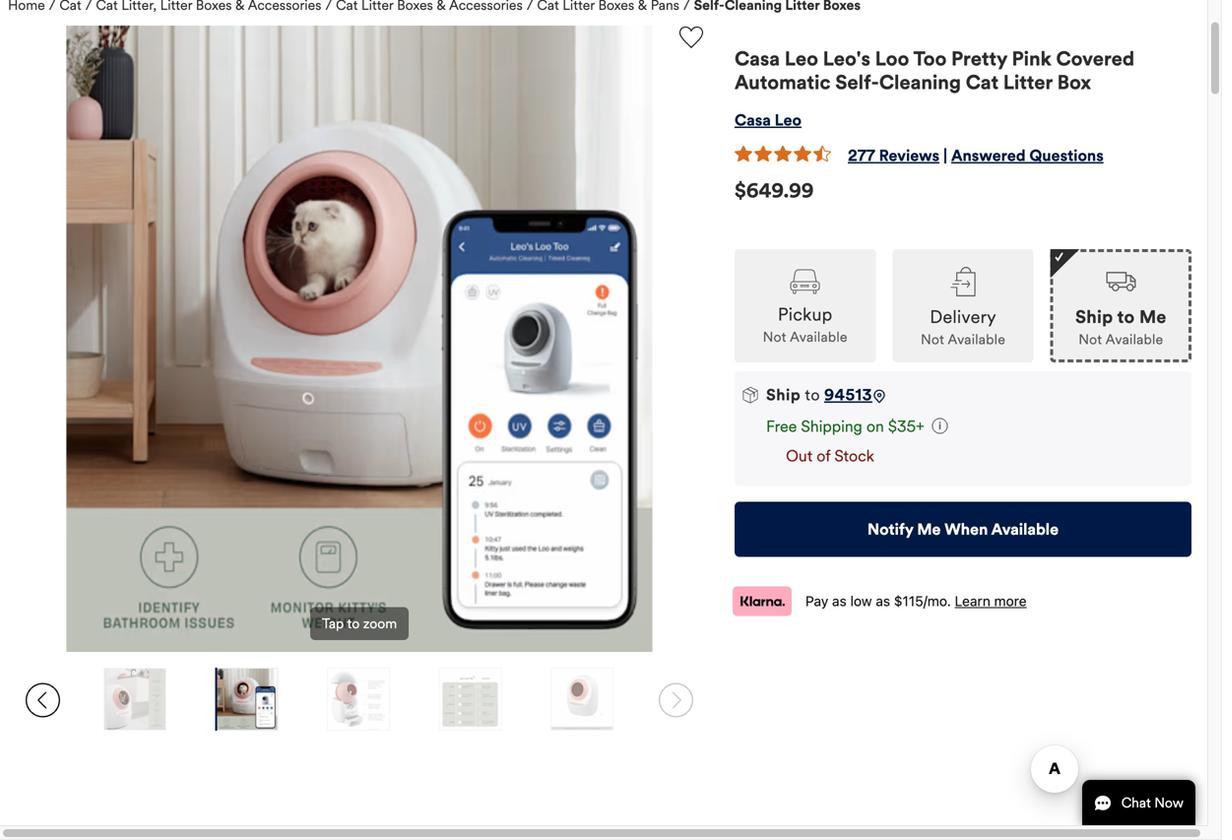 Task type: locate. For each thing, give the bounding box(es) containing it.
0 horizontal spatial as
[[832, 592, 847, 609]]

arrow container button left casa leo leo's loo too pretty pink covered automatic self-cleaning cat litter box - thumbnail-2
[[16, 668, 70, 733]]

free shipping on $35+ image
[[932, 418, 948, 433]]

1 vertical spatial ship
[[766, 385, 801, 404]]

0 vertical spatial casa
[[735, 47, 780, 71]]

0 horizontal spatial not
[[763, 328, 787, 346]]

pickup
[[778, 304, 833, 325]]

1 horizontal spatial ship
[[1076, 306, 1113, 328]]

not for pickup
[[763, 328, 787, 346]]

not for delivery
[[921, 331, 944, 348]]

0 horizontal spatial ship
[[766, 385, 801, 404]]

leo inside casa leo leo's loo too pretty pink covered automatic self-cleaning cat litter box
[[785, 47, 818, 71]]

0 vertical spatial me
[[1139, 306, 1167, 328]]

box
[[1057, 70, 1091, 95]]

277
[[848, 146, 875, 165]]

arrow container button
[[16, 668, 70, 733], [649, 668, 703, 733]]

1 horizontal spatial to
[[805, 385, 820, 404]]

1 vertical spatial to
[[805, 385, 820, 404]]

0 horizontal spatial me
[[917, 519, 941, 539]]

1 as from the left
[[832, 592, 847, 609]]

to for 94513
[[805, 385, 820, 404]]

klarna badge image
[[733, 586, 792, 616]]

ship for 94513
[[766, 385, 801, 404]]

casa up the casa leo link
[[735, 47, 780, 71]]

casa for casa leo
[[735, 110, 771, 130]]

tap
[[322, 615, 344, 633]]

ship to 94513
[[766, 385, 872, 404]]

2 horizontal spatial not
[[1079, 331, 1102, 348]]

option group
[[735, 229, 1192, 362]]

casa leo leo's loo too pretty pink covered automatic self-cleaning cat litter box - thumbnail-6 image
[[552, 668, 613, 731]]

zoom
[[363, 615, 397, 633]]

94513 button
[[824, 385, 872, 404]]

delivery not available
[[921, 306, 1006, 348]]

casa leo leo's loo too pretty pink covered automatic self-cleaning cat litter box - thumbnail-4 image
[[328, 668, 389, 731]]

tap to zoom button
[[310, 607, 409, 640]]

0 vertical spatial leo
[[785, 47, 818, 71]]

2 horizontal spatial to
[[1117, 306, 1135, 328]]

not inside pickup not available
[[763, 328, 787, 346]]

arrow container image
[[26, 683, 60, 718]]

icon info 2 button
[[932, 416, 948, 436]]

0 horizontal spatial arrow container button
[[16, 668, 70, 733]]

to for zoom
[[347, 615, 360, 633]]

to for me
[[1117, 306, 1135, 328]]

self-
[[835, 70, 879, 95]]

ship for me
[[1076, 306, 1113, 328]]

1 vertical spatial casa
[[735, 110, 771, 130]]

$115/mo.
[[894, 592, 951, 609]]

delivery
[[930, 306, 997, 328]]

too
[[913, 47, 947, 71]]

casa inside casa leo leo's loo too pretty pink covered automatic self-cleaning cat litter box
[[735, 47, 780, 71]]

me
[[1139, 306, 1167, 328], [917, 519, 941, 539]]

on
[[867, 416, 884, 436]]

pink
[[1012, 47, 1052, 71]]

1 casa from the top
[[735, 47, 780, 71]]

1 vertical spatial me
[[917, 519, 941, 539]]

ship to me not available
[[1076, 306, 1167, 348]]

as left "low" at the right of page
[[832, 592, 847, 609]]

leo
[[785, 47, 818, 71], [775, 110, 802, 130]]

0 vertical spatial to
[[1117, 306, 1135, 328]]

not inside ship to me not available
[[1079, 331, 1102, 348]]

tap to zoom
[[322, 615, 397, 633]]

to inside button
[[347, 615, 360, 633]]

ship
[[1076, 306, 1113, 328], [766, 385, 801, 404]]

casa down "automatic"
[[735, 110, 771, 130]]

pretty
[[951, 47, 1007, 71]]

notify
[[868, 519, 913, 539]]

leo left leo's
[[785, 47, 818, 71]]

leo down "automatic"
[[775, 110, 802, 130]]

1 horizontal spatial as
[[876, 592, 890, 609]]

to
[[1117, 306, 1135, 328], [805, 385, 820, 404], [347, 615, 360, 633]]

available
[[790, 328, 848, 346], [948, 331, 1006, 348], [1106, 331, 1164, 348], [991, 519, 1059, 539]]

casa leo leo's loo too pretty pink covered automatic self-cleaning cat litter box - thumbnail-5 image
[[440, 668, 501, 731]]

2 as from the left
[[876, 592, 890, 609]]

not
[[763, 328, 787, 346], [921, 331, 944, 348], [1079, 331, 1102, 348]]

arrow container button right casa leo leo's loo too pretty pink covered automatic self-cleaning cat litter box - thumbnail-6
[[649, 668, 703, 733]]

to inside ship to me not available
[[1117, 306, 1135, 328]]

available inside pickup not available
[[790, 328, 848, 346]]

arrow container image
[[659, 683, 693, 718]]

ship inside ship to me not available
[[1076, 306, 1113, 328]]

as right "low" at the right of page
[[876, 592, 890, 609]]

learn
[[955, 592, 991, 609]]

casa
[[735, 47, 780, 71], [735, 110, 771, 130]]

1 horizontal spatial arrow container button
[[649, 668, 703, 733]]

not inside delivery not available
[[921, 331, 944, 348]]

notify me when available
[[868, 519, 1059, 539]]

277 reviews | answered questions
[[848, 146, 1104, 165]]

casa leo link
[[735, 110, 802, 130]]

2 arrow container button from the left
[[649, 668, 703, 733]]

when
[[945, 519, 988, 539]]

1 arrow container button from the left
[[16, 668, 70, 733]]

2 casa from the top
[[735, 110, 771, 130]]

1 horizontal spatial not
[[921, 331, 944, 348]]

2 vertical spatial to
[[347, 615, 360, 633]]

0 vertical spatial ship
[[1076, 306, 1113, 328]]

1 vertical spatial leo
[[775, 110, 802, 130]]

casa leo leo's loo too pretty pink covered automatic self-cleaning cat litter box
[[735, 47, 1135, 95]]

free
[[766, 416, 797, 436]]

of
[[817, 446, 830, 465]]

1 horizontal spatial me
[[1139, 306, 1167, 328]]

0 horizontal spatial to
[[347, 615, 360, 633]]

as
[[832, 592, 847, 609], [876, 592, 890, 609]]



Task type: vqa. For each thing, say whether or not it's contained in the screenshot.
Makes
no



Task type: describe. For each thing, give the bounding box(es) containing it.
low
[[850, 592, 872, 609]]

questions
[[1030, 146, 1104, 165]]

free shipping on $35+
[[766, 416, 925, 436]]

delivery-method-Ship to Me-Not Available radio
[[1051, 249, 1192, 362]]

$35+
[[888, 416, 925, 436]]

available inside ship to me not available
[[1106, 331, 1164, 348]]

leo for casa leo leo's loo too pretty pink covered automatic self-cleaning cat litter box
[[785, 47, 818, 71]]

casa leo leo's loo too pretty pink covered automatic self-cleaning cat litter box - carousel image #3 image
[[46, 26, 673, 652]]

answered questions link
[[951, 146, 1104, 165]]

$649.99
[[735, 179, 814, 203]]

casa leo leo's loo too pretty pink covered automatic self-cleaning cat litter box - thumbnail-3 image
[[216, 668, 277, 731]]

covered
[[1056, 47, 1135, 71]]

cleaning
[[879, 70, 961, 95]]

delivery-method-Delivery-Not Available radio
[[893, 249, 1034, 362]]

available inside button
[[991, 519, 1059, 539]]

cat
[[966, 70, 999, 95]]

pickup not available
[[763, 304, 848, 346]]

casa for casa leo leo's loo too pretty pink covered automatic self-cleaning cat litter box
[[735, 47, 780, 71]]

leo's
[[823, 47, 871, 71]]

casa leo
[[735, 110, 802, 130]]

icon check success 4 image
[[1055, 251, 1064, 261]]

option group containing pickup
[[735, 229, 1192, 362]]

pay
[[806, 592, 829, 609]]

available inside delivery not available
[[948, 331, 1006, 348]]

stock
[[835, 446, 874, 465]]

loo
[[875, 47, 909, 71]]

out
[[786, 446, 813, 465]]

leo for casa leo
[[775, 110, 802, 130]]

casa leo leo's loo too pretty pink covered automatic self-cleaning cat litter box - thumbnail-2 image
[[104, 668, 165, 731]]

out of stock
[[782, 446, 874, 465]]

pay as low as $115/mo. learn more
[[806, 592, 1027, 609]]

delivery-method-Pickup-Not Available radio
[[735, 249, 876, 362]]

reviews
[[879, 146, 940, 165]]

automatic
[[735, 70, 831, 95]]

answered
[[951, 146, 1026, 165]]

shipping
[[801, 416, 863, 436]]

more
[[994, 592, 1027, 609]]

notify me when available button
[[735, 501, 1192, 557]]

icon pickup store image
[[791, 269, 820, 294]]

icon delivery pin image
[[872, 389, 886, 403]]

|
[[944, 146, 947, 165]]

learn more button
[[955, 591, 1027, 611]]

litter
[[1003, 70, 1053, 95]]

me inside button
[[917, 519, 941, 539]]

94513
[[824, 385, 872, 404]]

me inside ship to me not available
[[1139, 306, 1167, 328]]



